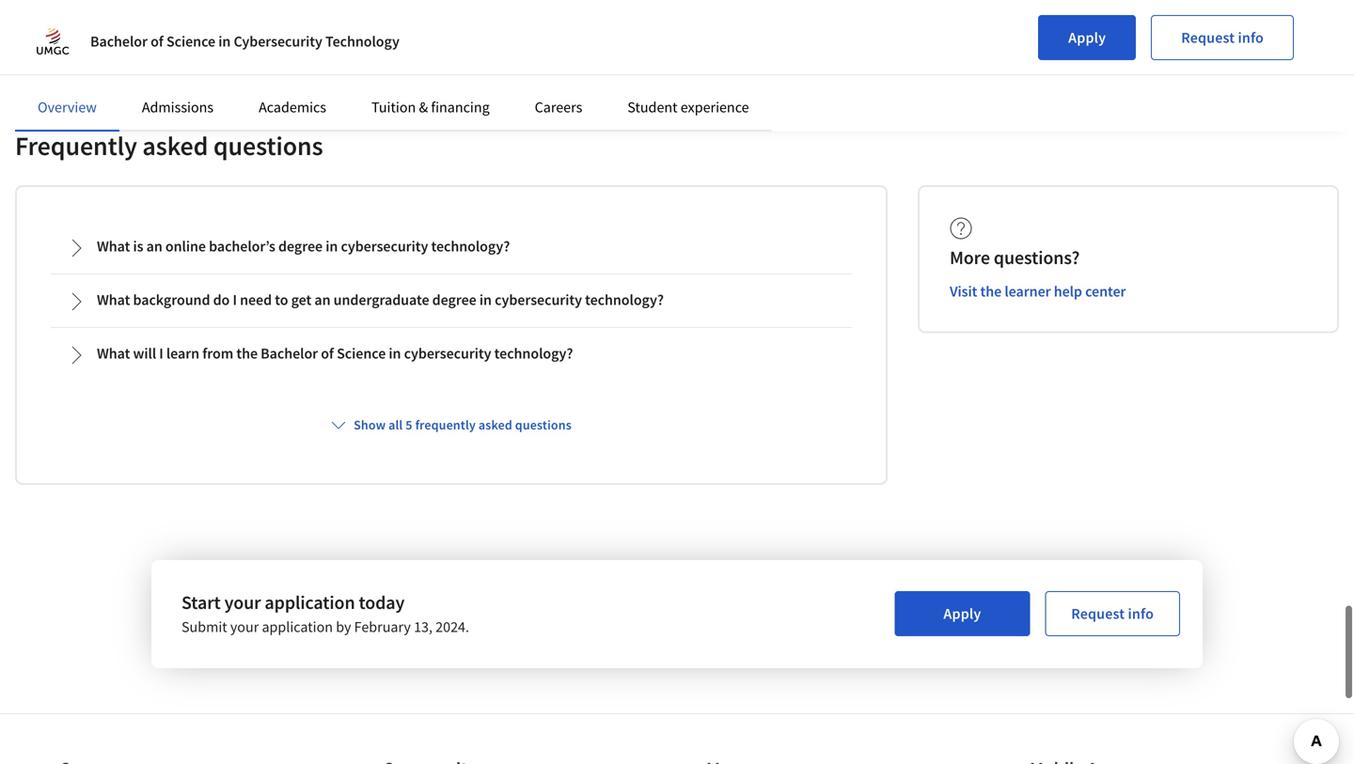 Task type: locate. For each thing, give the bounding box(es) containing it.
what left is
[[97, 237, 130, 256]]

overview
[[38, 98, 97, 117]]

need
[[240, 291, 272, 309]]

0 vertical spatial questions
[[213, 129, 323, 162]]

degree down what is an online bachelor's degree in cybersecurity technology? dropdown button
[[432, 291, 477, 309]]

start
[[181, 591, 221, 614]]

1 horizontal spatial info
[[1238, 28, 1264, 47]]

apply for bachelor of science in cybersecurity technology
[[1068, 28, 1106, 47]]

1 horizontal spatial request
[[1181, 28, 1235, 47]]

request
[[1181, 28, 1235, 47], [1071, 605, 1125, 623]]

5
[[406, 417, 412, 433]]

your
[[224, 591, 261, 614], [230, 618, 259, 637]]

your right start
[[224, 591, 261, 614]]

apply for submit your application by february 13, 2024.
[[944, 605, 981, 623]]

apply
[[1068, 28, 1106, 47], [944, 605, 981, 623]]

0 vertical spatial info
[[1238, 28, 1264, 47]]

1 horizontal spatial request info
[[1181, 28, 1264, 47]]

what will i learn from the bachelor of science in cybersecurity technology? button
[[52, 329, 851, 380]]

science down the what background do i need to get an undergraduate degree in cybersecurity technology? at left top
[[337, 344, 386, 363]]

cybersecurity
[[341, 237, 428, 256], [495, 291, 582, 309], [404, 344, 491, 363]]

experience
[[681, 98, 749, 117]]

1 vertical spatial an
[[314, 291, 331, 309]]

0 vertical spatial request
[[1181, 28, 1235, 47]]

start your application today submit your application by february 13, 2024.
[[181, 591, 469, 637]]

bachelor
[[90, 32, 148, 51], [261, 344, 318, 363]]

of up admissions link
[[151, 32, 163, 51]]

visit the learner help center link
[[950, 282, 1126, 301]]

bachelor right university of maryland global campus logo
[[90, 32, 148, 51]]

2 what from the top
[[97, 291, 130, 309]]

0 vertical spatial the
[[980, 282, 1002, 301]]

science inside dropdown button
[[337, 344, 386, 363]]

2 vertical spatial cybersecurity
[[404, 344, 491, 363]]

frequently
[[415, 417, 476, 433]]

application up by
[[265, 591, 355, 614]]

1 horizontal spatial bachelor
[[261, 344, 318, 363]]

financing
[[431, 98, 490, 117]]

0 vertical spatial request info button
[[1151, 15, 1294, 60]]

submit
[[181, 618, 227, 637]]

0 horizontal spatial request
[[1071, 605, 1125, 623]]

science
[[166, 32, 215, 51], [337, 344, 386, 363]]

2 vertical spatial what
[[97, 344, 130, 363]]

of
[[151, 32, 163, 51], [321, 344, 334, 363]]

0 vertical spatial an
[[146, 237, 162, 256]]

0 vertical spatial bachelor
[[90, 32, 148, 51]]

0 vertical spatial your
[[224, 591, 261, 614]]

request for submit your application by february 13, 2024.
[[1071, 605, 1125, 623]]

0 vertical spatial degree
[[278, 237, 323, 256]]

1 horizontal spatial apply button
[[1038, 15, 1136, 60]]

0 horizontal spatial degree
[[278, 237, 323, 256]]

academics link
[[259, 98, 326, 117]]

0 horizontal spatial asked
[[142, 129, 208, 162]]

the right from
[[236, 344, 258, 363]]

&
[[419, 98, 428, 117]]

of down the what background do i need to get an undergraduate degree in cybersecurity technology? at left top
[[321, 344, 334, 363]]

info
[[1238, 28, 1264, 47], [1128, 605, 1154, 623]]

0 vertical spatial apply button
[[1038, 15, 1136, 60]]

application left by
[[262, 618, 333, 637]]

request info
[[1181, 28, 1264, 47], [1071, 605, 1154, 623]]

1 vertical spatial request info button
[[1045, 591, 1180, 637]]

more questions?
[[950, 246, 1080, 269]]

0 horizontal spatial of
[[151, 32, 163, 51]]

1 vertical spatial apply
[[944, 605, 981, 623]]

what left will
[[97, 344, 130, 363]]

an right is
[[146, 237, 162, 256]]

what for what will i learn from the bachelor of science in cybersecurity technology?
[[97, 344, 130, 363]]

frequently
[[15, 129, 137, 162]]

asked right frequently
[[479, 417, 512, 433]]

careers link
[[535, 98, 582, 117]]

apply button
[[1038, 15, 1136, 60], [895, 591, 1030, 637]]

0 horizontal spatial an
[[146, 237, 162, 256]]

what is an online bachelor's degree in cybersecurity technology?
[[97, 237, 510, 256]]

1 horizontal spatial asked
[[479, 417, 512, 433]]

more
[[950, 246, 990, 269]]

application
[[265, 591, 355, 614], [262, 618, 333, 637]]

bachelor down the to
[[261, 344, 318, 363]]

1 horizontal spatial science
[[337, 344, 386, 363]]

1 horizontal spatial an
[[314, 291, 331, 309]]

center
[[1085, 282, 1126, 301]]

degree up get
[[278, 237, 323, 256]]

show all 5 frequently asked questions
[[354, 417, 572, 433]]

i right do
[[233, 291, 237, 309]]

learn
[[166, 344, 199, 363]]

what for what background do i need to get an undergraduate degree in cybersecurity technology?
[[97, 291, 130, 309]]

an right get
[[314, 291, 331, 309]]

0 horizontal spatial questions
[[213, 129, 323, 162]]

asked
[[142, 129, 208, 162], [479, 417, 512, 433]]

to
[[275, 291, 288, 309]]

1 vertical spatial questions
[[515, 417, 572, 433]]

1 vertical spatial apply button
[[895, 591, 1030, 637]]

your right submit
[[230, 618, 259, 637]]

1 vertical spatial request
[[1071, 605, 1125, 623]]

by
[[336, 618, 351, 637]]

i
[[233, 291, 237, 309], [159, 344, 163, 363]]

an inside what is an online bachelor's degree in cybersecurity technology? dropdown button
[[146, 237, 162, 256]]

tuition & financing link
[[371, 98, 490, 117]]

i right will
[[159, 344, 163, 363]]

what left background
[[97, 291, 130, 309]]

academics
[[259, 98, 326, 117]]

the right visit
[[980, 282, 1002, 301]]

1 vertical spatial your
[[230, 618, 259, 637]]

1 horizontal spatial of
[[321, 344, 334, 363]]

0 horizontal spatial science
[[166, 32, 215, 51]]

2 vertical spatial technology?
[[494, 344, 573, 363]]

visit the learner help center
[[950, 282, 1126, 301]]

questions inside dropdown button
[[515, 417, 572, 433]]

what is an online bachelor's degree in cybersecurity technology? button
[[52, 222, 851, 273]]

1 vertical spatial of
[[321, 344, 334, 363]]

technology?
[[431, 237, 510, 256], [585, 291, 664, 309], [494, 344, 573, 363]]

1 horizontal spatial i
[[233, 291, 237, 309]]

1 vertical spatial info
[[1128, 605, 1154, 623]]

0 horizontal spatial info
[[1128, 605, 1154, 623]]

in left cybersecurity
[[218, 32, 231, 51]]

0 horizontal spatial the
[[236, 344, 258, 363]]

0 horizontal spatial i
[[159, 344, 163, 363]]

1 vertical spatial the
[[236, 344, 258, 363]]

request info button
[[1151, 15, 1294, 60], [1045, 591, 1180, 637]]

science up admissions
[[166, 32, 215, 51]]

in
[[218, 32, 231, 51], [326, 237, 338, 256], [479, 291, 492, 309], [389, 344, 401, 363]]

show
[[354, 417, 386, 433]]

1 vertical spatial what
[[97, 291, 130, 309]]

questions?
[[994, 246, 1080, 269]]

asked down admissions link
[[142, 129, 208, 162]]

info for submit your application by february 13, 2024.
[[1128, 605, 1154, 623]]

in down undergraduate
[[389, 344, 401, 363]]

0 vertical spatial cybersecurity
[[341, 237, 428, 256]]

technology
[[325, 32, 400, 51]]

0 horizontal spatial request info
[[1071, 605, 1154, 623]]

help
[[1054, 282, 1082, 301]]

0 vertical spatial request info
[[1181, 28, 1264, 47]]

questions
[[213, 129, 323, 162], [515, 417, 572, 433]]

0 horizontal spatial apply
[[944, 605, 981, 623]]

0 vertical spatial what
[[97, 237, 130, 256]]

0 horizontal spatial apply button
[[895, 591, 1030, 637]]

1 vertical spatial science
[[337, 344, 386, 363]]

1 what from the top
[[97, 237, 130, 256]]

1 vertical spatial bachelor
[[261, 344, 318, 363]]

the
[[980, 282, 1002, 301], [236, 344, 258, 363]]

frequently asked questions
[[15, 129, 323, 162]]

degree
[[278, 237, 323, 256], [432, 291, 477, 309]]

collapsed list
[[47, 217, 856, 385]]

1 vertical spatial technology?
[[585, 291, 664, 309]]

1 vertical spatial asked
[[479, 417, 512, 433]]

an
[[146, 237, 162, 256], [314, 291, 331, 309]]

1 vertical spatial request info
[[1071, 605, 1154, 623]]

what will i learn from the bachelor of science in cybersecurity technology?
[[97, 344, 573, 363]]

1 horizontal spatial apply
[[1068, 28, 1106, 47]]

apply button for bachelor of science in cybersecurity technology
[[1038, 15, 1136, 60]]

0 vertical spatial apply
[[1068, 28, 1106, 47]]

what
[[97, 237, 130, 256], [97, 291, 130, 309], [97, 344, 130, 363]]

1 horizontal spatial questions
[[515, 417, 572, 433]]

3 what from the top
[[97, 344, 130, 363]]

1 horizontal spatial degree
[[432, 291, 477, 309]]

the inside dropdown button
[[236, 344, 258, 363]]

all
[[388, 417, 403, 433]]



Task type: vqa. For each thing, say whether or not it's contained in the screenshot.
Apply button corresponding to Bachelor of Science in Cybersecurity Technology
yes



Task type: describe. For each thing, give the bounding box(es) containing it.
0 vertical spatial i
[[233, 291, 237, 309]]

1 vertical spatial cybersecurity
[[495, 291, 582, 309]]

0 vertical spatial asked
[[142, 129, 208, 162]]

0 vertical spatial of
[[151, 32, 163, 51]]

1 vertical spatial application
[[262, 618, 333, 637]]

bachelor inside dropdown button
[[261, 344, 318, 363]]

1 vertical spatial i
[[159, 344, 163, 363]]

bachelor's
[[209, 237, 275, 256]]

will
[[133, 344, 156, 363]]

undergraduate
[[334, 291, 429, 309]]

overview link
[[38, 98, 97, 117]]

0 vertical spatial science
[[166, 32, 215, 51]]

0 vertical spatial application
[[265, 591, 355, 614]]

do
[[213, 291, 230, 309]]

bachelor of science in cybersecurity technology
[[90, 32, 400, 51]]

today
[[359, 591, 405, 614]]

february
[[354, 618, 411, 637]]

what background do i need to get an undergraduate degree in cybersecurity technology? button
[[52, 275, 851, 326]]

student experience link
[[628, 98, 749, 117]]

tuition
[[371, 98, 416, 117]]

visit
[[950, 282, 977, 301]]

13,
[[414, 618, 433, 637]]

request info button for submit your application by february 13, 2024.
[[1045, 591, 1180, 637]]

in down what is an online bachelor's degree in cybersecurity technology? dropdown button
[[479, 291, 492, 309]]

of inside dropdown button
[[321, 344, 334, 363]]

show all 5 frequently asked questions button
[[324, 408, 579, 442]]

what for what is an online bachelor's degree in cybersecurity technology?
[[97, 237, 130, 256]]

1 vertical spatial degree
[[432, 291, 477, 309]]

info for bachelor of science in cybersecurity technology
[[1238, 28, 1264, 47]]

student
[[628, 98, 678, 117]]

apply button for submit your application by february 13, 2024.
[[895, 591, 1030, 637]]

0 horizontal spatial bachelor
[[90, 32, 148, 51]]

request info for bachelor of science in cybersecurity technology
[[1181, 28, 1264, 47]]

in up the what background do i need to get an undergraduate degree in cybersecurity technology? at left top
[[326, 237, 338, 256]]

an inside what background do i need to get an undergraduate degree in cybersecurity technology? dropdown button
[[314, 291, 331, 309]]

1 horizontal spatial the
[[980, 282, 1002, 301]]

2024.
[[436, 618, 469, 637]]

online
[[165, 237, 206, 256]]

learner
[[1005, 282, 1051, 301]]

admissions
[[142, 98, 214, 117]]

request for bachelor of science in cybersecurity technology
[[1181, 28, 1235, 47]]

asked inside dropdown button
[[479, 417, 512, 433]]

0 vertical spatial technology?
[[431, 237, 510, 256]]

admissions link
[[142, 98, 214, 117]]

is
[[133, 237, 143, 256]]

cybersecurity
[[234, 32, 322, 51]]

student experience
[[628, 98, 749, 117]]

request info button for bachelor of science in cybersecurity technology
[[1151, 15, 1294, 60]]

what background do i need to get an undergraduate degree in cybersecurity technology?
[[97, 291, 664, 309]]

tuition & financing
[[371, 98, 490, 117]]

careers
[[535, 98, 582, 117]]

background
[[133, 291, 210, 309]]

request info for submit your application by february 13, 2024.
[[1071, 605, 1154, 623]]

get
[[291, 291, 311, 309]]

university of maryland global campus logo image
[[30, 19, 75, 64]]

from
[[202, 344, 233, 363]]



